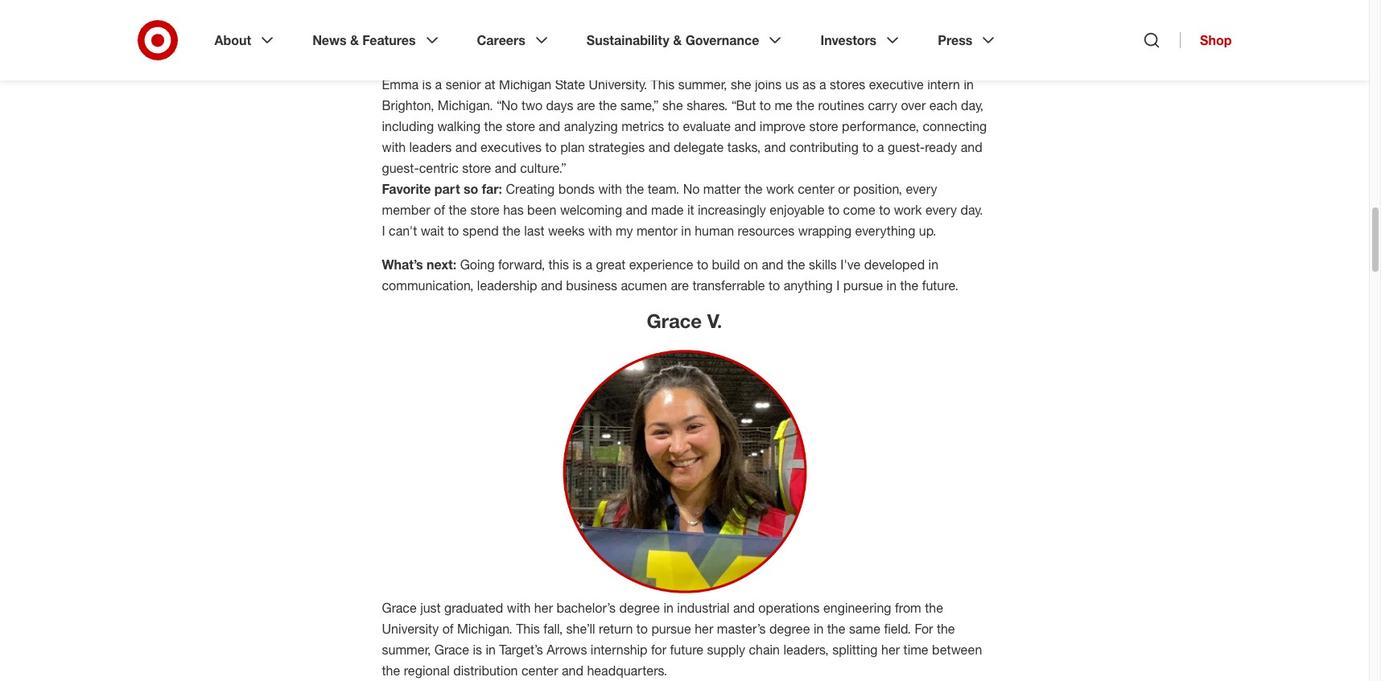 Task type: locate. For each thing, give the bounding box(es) containing it.
headquarters.
[[587, 664, 668, 680]]

culture."
[[520, 160, 567, 176]]

intern
[[928, 77, 960, 93]]

from
[[895, 601, 922, 617]]

work up up.
[[894, 202, 922, 218]]

and down connecting
[[961, 139, 983, 155]]

grace
[[647, 309, 702, 333], [382, 601, 417, 617], [435, 643, 469, 659]]

0 vertical spatial are
[[577, 98, 595, 114]]

of inside grace just graduated with her bachelor's degree in industrial and operations engineering from the university of michigan. this fall, she'll return to pursue her master's degree in the same field. for the summer, grace is in target's arrows internship for future supply chain leaders, splitting her time between the regional distribution center and headquarters.
[[443, 622, 454, 638]]

pursue up for
[[652, 622, 691, 638]]

1 & from the left
[[350, 32, 359, 48]]

her
[[534, 601, 553, 617], [695, 622, 714, 638], [882, 643, 900, 659]]

0 horizontal spatial degree
[[619, 601, 660, 617]]

are inside emma is a senior at michigan state university. this summer, she joins us as a stores executive intern in brighton, michigan. "no two days are the same," she shares. "but to me the routines carry over each day, including walking the store and analyzing metrics to evaluate and improve store performance, connecting with leaders and executives to plan strategies and delegate tasks, and contributing to a guest-ready and guest-centric store and culture." favorite part so far:
[[577, 98, 595, 114]]

no
[[683, 181, 700, 197]]

0 horizontal spatial this
[[516, 622, 540, 638]]

center inside creating bonds with the team. no matter the work center or position, every member of the store has been welcoming and made it increasingly enjoyable to come to work every day. i can't wait to spend the last weeks with my mentor in human resources wrapping everything up.
[[798, 181, 835, 197]]

emma is a senior at michigan state university. this summer, she joins us as a stores executive intern in brighton, michigan. "no two days are the same," she shares. "but to me the routines carry over each day, including walking the store and analyzing metrics to evaluate and improve store performance, connecting with leaders and executives to plan strategies and delegate tasks, and contributing to a guest-ready and guest-centric store and culture." favorite part so far:
[[382, 77, 987, 197]]

in up day,
[[964, 77, 974, 93]]

& left "governance"
[[673, 32, 682, 48]]

& right news
[[350, 32, 359, 48]]

i down skills
[[837, 278, 840, 294]]

bonds
[[559, 181, 595, 197]]

1 horizontal spatial her
[[695, 622, 714, 638]]

0 horizontal spatial guest-
[[382, 160, 419, 176]]

with inside emma is a senior at michigan state university. this summer, she joins us as a stores executive intern in brighton, michigan. "no two days are the same," she shares. "but to me the routines carry over each day, including walking the store and analyzing metrics to evaluate and improve store performance, connecting with leaders and executives to plan strategies and delegate tasks, and contributing to a guest-ready and guest-centric store and culture." favorite part so far:
[[382, 139, 406, 155]]

i
[[382, 223, 385, 239], [837, 278, 840, 294]]

this up same,"
[[651, 77, 675, 93]]

1 horizontal spatial degree
[[770, 622, 810, 638]]

store
[[506, 118, 535, 135], [810, 118, 839, 135], [462, 160, 491, 176], [471, 202, 500, 218]]

0 vertical spatial is
[[573, 257, 582, 273]]

walking
[[438, 118, 481, 135]]

and down executives
[[495, 160, 517, 176]]

business
[[566, 278, 618, 294]]

1 horizontal spatial are
[[671, 278, 689, 294]]

the left regional
[[382, 664, 400, 680]]

1 vertical spatial michigan.
[[457, 622, 513, 638]]

with up target's
[[507, 601, 531, 617]]

1 vertical spatial her
[[695, 622, 714, 638]]

she right same,"
[[663, 98, 683, 114]]

return
[[599, 622, 633, 638]]

grace up regional
[[435, 643, 469, 659]]

weeks
[[548, 223, 585, 239]]

degree down the "operations"
[[770, 622, 810, 638]]

summer, down 'university'
[[382, 643, 431, 659]]

summer,
[[678, 77, 727, 93], [382, 643, 431, 659]]

and up the my
[[626, 202, 648, 218]]

pursue down the i've
[[844, 278, 883, 294]]

acumen
[[621, 278, 667, 294]]

0 vertical spatial grace
[[647, 309, 702, 333]]

of
[[434, 202, 445, 218], [443, 622, 454, 638]]

1 vertical spatial summer,
[[382, 643, 431, 659]]

0 vertical spatial michigan.
[[438, 98, 493, 114]]

2 horizontal spatial her
[[882, 643, 900, 659]]

target's
[[499, 643, 543, 659]]

0 horizontal spatial i
[[382, 223, 385, 239]]

1 horizontal spatial grace
[[435, 643, 469, 659]]

to right metrics
[[668, 118, 679, 135]]

this up target's
[[516, 622, 540, 638]]

in down developed
[[887, 278, 897, 294]]

0 horizontal spatial are
[[577, 98, 595, 114]]

everything
[[855, 223, 916, 239]]

shop
[[1201, 32, 1232, 48]]

michigan.
[[438, 98, 493, 114], [457, 622, 513, 638]]

1 vertical spatial she
[[663, 98, 683, 114]]

center down target's
[[522, 664, 558, 680]]

in inside emma is a senior at michigan state university. this summer, she joins us as a stores executive intern in brighton, michigan. "no two days are the same," she shares. "but to me the routines carry over each day, including walking the store and analyzing metrics to evaluate and improve store performance, connecting with leaders and executives to plan strategies and delegate tasks, and contributing to a guest-ready and guest-centric store and culture." favorite part so far:
[[964, 77, 974, 93]]

us
[[786, 77, 799, 93]]

a circular graphic with a head-and-shoulders photo of grace. image
[[382, 346, 987, 599]]

and down the arrows
[[562, 664, 584, 680]]

shares.
[[687, 98, 728, 114]]

resources
[[738, 223, 795, 239]]

guest- down performance,
[[888, 139, 925, 155]]

1 vertical spatial is
[[473, 643, 482, 659]]

two
[[522, 98, 543, 114]]

1 vertical spatial center
[[522, 664, 558, 680]]

"but
[[732, 98, 756, 114]]

0 vertical spatial this
[[651, 77, 675, 93]]

my
[[616, 223, 633, 239]]

1 vertical spatial i
[[837, 278, 840, 294]]

time
[[904, 643, 929, 659]]

to left build
[[697, 257, 709, 273]]

0 vertical spatial her
[[534, 601, 553, 617]]

the up for at the bottom of page
[[925, 601, 944, 617]]

michigan. down senior
[[438, 98, 493, 114]]

0 horizontal spatial center
[[522, 664, 558, 680]]

i inside going forward, this is a great experience to build on and the skills i've developed in communication, leadership and business acumen are transferrable to anything i pursue in the future.
[[837, 278, 840, 294]]

and down 'days'
[[539, 118, 561, 135]]

1 vertical spatial are
[[671, 278, 689, 294]]

in down the it
[[681, 223, 691, 239]]

emma is
[[382, 77, 432, 93]]

news
[[313, 32, 347, 48]]

graduated
[[444, 601, 503, 617]]

center left or
[[798, 181, 835, 197]]

of down graduated
[[443, 622, 454, 638]]

2 horizontal spatial grace
[[647, 309, 702, 333]]

to right return
[[637, 622, 648, 638]]

brighton,
[[382, 98, 434, 114]]

going
[[460, 257, 495, 273]]

contributing
[[790, 139, 859, 155]]

center inside grace just graduated with her bachelor's degree in industrial and operations engineering from the university of michigan. this fall, she'll return to pursue her master's degree in the same field. for the summer, grace is in target's arrows internship for future supply chain leaders, splitting her time between the regional distribution center and headquarters.
[[522, 664, 558, 680]]

she up "but
[[731, 77, 752, 93]]

she'll
[[566, 622, 595, 638]]

work up enjoyable
[[767, 181, 794, 197]]

& for sustainability
[[673, 32, 682, 48]]

pursue
[[844, 278, 883, 294], [652, 622, 691, 638]]

the down has
[[503, 223, 521, 239]]

can't
[[389, 223, 417, 239]]

i've
[[841, 257, 861, 273]]

1 horizontal spatial summer,
[[678, 77, 727, 93]]

are inside going forward, this is a great experience to build on and the skills i've developed in communication, leadership and business acumen are transferrable to anything i pursue in the future.
[[671, 278, 689, 294]]

1 vertical spatial of
[[443, 622, 454, 638]]

grace left v. in the right of the page
[[647, 309, 702, 333]]

0 horizontal spatial grace
[[382, 601, 417, 617]]

a down performance,
[[878, 139, 885, 155]]

leaders
[[409, 139, 452, 155]]

are down 'experience'
[[671, 278, 689, 294]]

a up the business
[[586, 257, 593, 273]]

splitting
[[833, 643, 878, 659]]

matter
[[704, 181, 741, 197]]

0 vertical spatial she
[[731, 77, 752, 93]]

connecting
[[923, 118, 987, 135]]

grace up 'university'
[[382, 601, 417, 617]]

1 horizontal spatial guest-
[[888, 139, 925, 155]]

evaluate
[[683, 118, 731, 135]]

for
[[915, 622, 934, 638]]

michigan. inside grace just graduated with her bachelor's degree in industrial and operations engineering from the university of michigan. this fall, she'll return to pursue her master's degree in the same field. for the summer, grace is in target's arrows internship for future supply chain leaders, splitting her time between the regional distribution center and headquarters.
[[457, 622, 513, 638]]

fall,
[[544, 622, 563, 638]]

0 vertical spatial summer,
[[678, 77, 727, 93]]

her down field.
[[882, 643, 900, 659]]

the up splitting
[[827, 622, 846, 638]]

and down improve
[[765, 139, 786, 155]]

0 vertical spatial of
[[434, 202, 445, 218]]

with down the "including"
[[382, 139, 406, 155]]

increasingly
[[698, 202, 766, 218]]

summer, up shares.
[[678, 77, 727, 93]]

delegate
[[674, 139, 724, 155]]

in up distribution
[[486, 643, 496, 659]]

skills
[[809, 257, 837, 273]]

as
[[803, 77, 816, 93]]

1 horizontal spatial work
[[894, 202, 922, 218]]

degree up return
[[619, 601, 660, 617]]

1 vertical spatial this
[[516, 622, 540, 638]]

1 horizontal spatial center
[[798, 181, 835, 197]]

1 horizontal spatial i
[[837, 278, 840, 294]]

distribution
[[453, 664, 518, 680]]

0 vertical spatial work
[[767, 181, 794, 197]]

with down welcoming
[[589, 223, 612, 239]]

analyzing
[[564, 118, 618, 135]]

1 horizontal spatial she
[[731, 77, 752, 93]]

and down metrics
[[649, 139, 670, 155]]

0 vertical spatial pursue
[[844, 278, 883, 294]]

this inside emma is a senior at michigan state university. this summer, she joins us as a stores executive intern in brighton, michigan. "no two days are the same," she shares. "but to me the routines carry over each day, including walking the store and analyzing metrics to evaluate and improve store performance, connecting with leaders and executives to plan strategies and delegate tasks, and contributing to a guest-ready and guest-centric store and culture." favorite part so far:
[[651, 77, 675, 93]]

the right for at the bottom of page
[[937, 622, 955, 638]]

is right this
[[573, 257, 582, 273]]

guest- up the favorite
[[382, 160, 419, 176]]

i left can't
[[382, 223, 385, 239]]

0 horizontal spatial summer,
[[382, 643, 431, 659]]

press link
[[927, 19, 1010, 61]]

sustainability & governance
[[587, 32, 760, 48]]

her down industrial
[[695, 622, 714, 638]]

with inside grace just graduated with her bachelor's degree in industrial and operations engineering from the university of michigan. this fall, she'll return to pursue her master's degree in the same field. for the summer, grace is in target's arrows internship for future supply chain leaders, splitting her time between the regional distribution center and headquarters.
[[507, 601, 531, 617]]

michigan. down graduated
[[457, 622, 513, 638]]

and
[[539, 118, 561, 135], [735, 118, 756, 135], [455, 139, 477, 155], [649, 139, 670, 155], [765, 139, 786, 155], [961, 139, 983, 155], [495, 160, 517, 176], [626, 202, 648, 218], [762, 257, 784, 273], [541, 278, 563, 294], [733, 601, 755, 617], [562, 664, 584, 680]]

are up analyzing
[[577, 98, 595, 114]]

or
[[838, 181, 850, 197]]

in
[[964, 77, 974, 93], [681, 223, 691, 239], [929, 257, 939, 273], [887, 278, 897, 294], [664, 601, 674, 617], [814, 622, 824, 638], [486, 643, 496, 659]]

1 vertical spatial pursue
[[652, 622, 691, 638]]

made
[[651, 202, 684, 218]]

is
[[573, 257, 582, 273], [473, 643, 482, 659]]

store inside creating bonds with the team. no matter the work center or position, every member of the store has been welcoming and made it increasingly enjoyable to come to work every day. i can't wait to spend the last weeks with my mentor in human resources wrapping everything up.
[[471, 202, 500, 218]]

0 vertical spatial center
[[798, 181, 835, 197]]

spend
[[463, 223, 499, 239]]

1 vertical spatial grace
[[382, 601, 417, 617]]

anything
[[784, 278, 833, 294]]

2 vertical spatial her
[[882, 643, 900, 659]]

0 horizontal spatial pursue
[[652, 622, 691, 638]]

shop link
[[1180, 32, 1232, 48]]

what's next:
[[382, 257, 457, 273]]

1 horizontal spatial this
[[651, 77, 675, 93]]

1 horizontal spatial pursue
[[844, 278, 883, 294]]

store up spend
[[471, 202, 500, 218]]

0 horizontal spatial &
[[350, 32, 359, 48]]

executives
[[481, 139, 542, 155]]

are
[[577, 98, 595, 114], [671, 278, 689, 294]]

store up contributing
[[810, 118, 839, 135]]

stores
[[830, 77, 866, 93]]

this
[[549, 257, 569, 273]]

0 horizontal spatial is
[[473, 643, 482, 659]]

0 vertical spatial i
[[382, 223, 385, 239]]

2 & from the left
[[673, 32, 682, 48]]

of up wait
[[434, 202, 445, 218]]

her up the fall,
[[534, 601, 553, 617]]

2 vertical spatial grace
[[435, 643, 469, 659]]

the
[[599, 98, 617, 114], [796, 98, 815, 114], [484, 118, 503, 135], [626, 181, 644, 197], [745, 181, 763, 197], [449, 202, 467, 218], [503, 223, 521, 239], [787, 257, 806, 273], [901, 278, 919, 294], [925, 601, 944, 617], [827, 622, 846, 638], [937, 622, 955, 638], [382, 664, 400, 680]]

careers link
[[466, 19, 563, 61]]

with up welcoming
[[599, 181, 622, 197]]

1 horizontal spatial is
[[573, 257, 582, 273]]

is up distribution
[[473, 643, 482, 659]]

sustainability & governance link
[[576, 19, 797, 61]]

of inside creating bonds with the team. no matter the work center or position, every member of the store has been welcoming and made it increasingly enjoyable to come to work every day. i can't wait to spend the last weeks with my mentor in human resources wrapping everything up.
[[434, 202, 445, 218]]

0 vertical spatial degree
[[619, 601, 660, 617]]

1 horizontal spatial &
[[673, 32, 682, 48]]

the down part on the left of page
[[449, 202, 467, 218]]

to inside grace just graduated with her bachelor's degree in industrial and operations engineering from the university of michigan. this fall, she'll return to pursue her master's degree in the same field. for the summer, grace is in target's arrows internship for future supply chain leaders, splitting her time between the regional distribution center and headquarters.
[[637, 622, 648, 638]]

news & features
[[313, 32, 416, 48]]

1 vertical spatial every
[[926, 202, 957, 218]]

the down as
[[796, 98, 815, 114]]



Task type: describe. For each thing, give the bounding box(es) containing it.
each
[[930, 98, 958, 114]]

to right wait
[[448, 223, 459, 239]]

summer, inside emma is a senior at michigan state university. this summer, she joins us as a stores executive intern in brighton, michigan. "no two days are the same," she shares. "but to me the routines carry over each day, including walking the store and analyzing metrics to evaluate and improve store performance, connecting with leaders and executives to plan strategies and delegate tasks, and contributing to a guest-ready and guest-centric store and culture." favorite part so far:
[[678, 77, 727, 93]]

team.
[[648, 181, 680, 197]]

is inside grace just graduated with her bachelor's degree in industrial and operations engineering from the university of michigan. this fall, she'll return to pursue her master's degree in the same field. for the summer, grace is in target's arrows internship for future supply chain leaders, splitting her time between the regional distribution center and headquarters.
[[473, 643, 482, 659]]

day.
[[961, 202, 983, 218]]

days
[[546, 98, 574, 114]]

future.
[[922, 278, 959, 294]]

about
[[215, 32, 251, 48]]

summer, inside grace just graduated with her bachelor's degree in industrial and operations engineering from the university of michigan. this fall, she'll return to pursue her master's degree in the same field. for the summer, grace is in target's arrows internship for future supply chain leaders, splitting her time between the regional distribution center and headquarters.
[[382, 643, 431, 659]]

plan
[[560, 139, 585, 155]]

so
[[464, 181, 479, 197]]

to up wrapping
[[828, 202, 840, 218]]

university
[[382, 622, 439, 638]]

centric
[[419, 160, 459, 176]]

same,"
[[621, 98, 659, 114]]

0 horizontal spatial her
[[534, 601, 553, 617]]

day,
[[961, 98, 984, 114]]

i inside creating bonds with the team. no matter the work center or position, every member of the store has been welcoming and made it increasingly enjoyable to come to work every day. i can't wait to spend the last weeks with my mentor in human resources wrapping everything up.
[[382, 223, 385, 239]]

forward,
[[498, 257, 545, 273]]

about link
[[203, 19, 288, 61]]

and up tasks,
[[735, 118, 756, 135]]

is inside going forward, this is a great experience to build on and the skills i've developed in communication, leadership and business acumen are transferrable to anything i pursue in the future.
[[573, 257, 582, 273]]

wait
[[421, 223, 444, 239]]

in up future. in the top of the page
[[929, 257, 939, 273]]

pursue inside grace just graduated with her bachelor's degree in industrial and operations engineering from the university of michigan. this fall, she'll return to pursue her master's degree in the same field. for the summer, grace is in target's arrows internship for future supply chain leaders, splitting her time between the regional distribution center and headquarters.
[[652, 622, 691, 638]]

bachelor's
[[557, 601, 616, 617]]

pursue inside going forward, this is a great experience to build on and the skills i've developed in communication, leadership and business acumen are transferrable to anything i pursue in the future.
[[844, 278, 883, 294]]

engineering
[[824, 601, 892, 617]]

a inside going forward, this is a great experience to build on and the skills i've developed in communication, leadership and business acumen are transferrable to anything i pursue in the future.
[[586, 257, 593, 273]]

position,
[[854, 181, 903, 197]]

future
[[670, 643, 704, 659]]

part
[[435, 181, 460, 197]]

human
[[695, 223, 734, 239]]

in inside creating bonds with the team. no matter the work center or position, every member of the store has been welcoming and made it increasingly enjoyable to come to work every day. i can't wait to spend the last weeks with my mentor in human resources wrapping everything up.
[[681, 223, 691, 239]]

a right as
[[820, 77, 827, 93]]

has
[[503, 202, 524, 218]]

sustainability
[[587, 32, 670, 48]]

in up leaders,
[[814, 622, 824, 638]]

the down developed
[[901, 278, 919, 294]]

0 horizontal spatial she
[[663, 98, 683, 114]]

and down walking
[[455, 139, 477, 155]]

it
[[688, 202, 694, 218]]

0 vertical spatial guest-
[[888, 139, 925, 155]]

strategies
[[589, 139, 645, 155]]

the down university.
[[599, 98, 617, 114]]

arrows
[[547, 643, 587, 659]]

favorite
[[382, 181, 431, 197]]

the down "no
[[484, 118, 503, 135]]

enjoyable
[[770, 202, 825, 218]]

university.
[[589, 77, 647, 93]]

master's
[[717, 622, 766, 638]]

next:
[[427, 257, 457, 273]]

to left plan
[[546, 139, 557, 155]]

1 vertical spatial guest-
[[382, 160, 419, 176]]

build
[[712, 257, 740, 273]]

supply
[[707, 643, 746, 659]]

on
[[744, 257, 758, 273]]

experience
[[629, 257, 694, 273]]

metrics
[[622, 118, 665, 135]]

come
[[843, 202, 876, 218]]

the up increasingly
[[745, 181, 763, 197]]

and up master's
[[733, 601, 755, 617]]

communication,
[[382, 278, 474, 294]]

this inside grace just graduated with her bachelor's degree in industrial and operations engineering from the university of michigan. this fall, she'll return to pursue her master's degree in the same field. for the summer, grace is in target's arrows internship for future supply chain leaders, splitting her time between the regional distribution center and headquarters.
[[516, 622, 540, 638]]

1 vertical spatial degree
[[770, 622, 810, 638]]

creating
[[506, 181, 555, 197]]

creating bonds with the team. no matter the work center or position, every member of the store has been welcoming and made it increasingly enjoyable to come to work every day. i can't wait to spend the last weeks with my mentor in human resources wrapping everything up.
[[382, 181, 983, 239]]

"no
[[497, 98, 518, 114]]

improve
[[760, 118, 806, 135]]

wrapping
[[798, 223, 852, 239]]

press
[[938, 32, 973, 48]]

state
[[555, 77, 585, 93]]

regional
[[404, 664, 450, 680]]

including
[[382, 118, 434, 135]]

to up "everything"
[[879, 202, 891, 218]]

member
[[382, 202, 430, 218]]

0 horizontal spatial work
[[767, 181, 794, 197]]

store up so
[[462, 160, 491, 176]]

to left me
[[760, 98, 771, 114]]

ready
[[925, 139, 957, 155]]

internship
[[591, 643, 648, 659]]

0 vertical spatial every
[[906, 181, 938, 197]]

to left anything
[[769, 278, 780, 294]]

michigan. inside emma is a senior at michigan state university. this summer, she joins us as a stores executive intern in brighton, michigan. "no two days are the same," she shares. "but to me the routines carry over each day, including walking the store and analyzing metrics to evaluate and improve store performance, connecting with leaders and executives to plan strategies and delegate tasks, and contributing to a guest-ready and guest-centric store and culture." favorite part so far:
[[438, 98, 493, 114]]

grace just graduated with her bachelor's degree in industrial and operations engineering from the university of michigan. this fall, she'll return to pursue her master's degree in the same field. for the summer, grace is in target's arrows internship for future supply chain leaders, splitting her time between the regional distribution center and headquarters.
[[382, 601, 983, 680]]

senior
[[446, 77, 481, 93]]

and down this
[[541, 278, 563, 294]]

and inside creating bonds with the team. no matter the work center or position, every member of the store has been welcoming and made it increasingly enjoyable to come to work every day. i can't wait to spend the last weeks with my mentor in human resources wrapping everything up.
[[626, 202, 648, 218]]

welcoming
[[560, 202, 622, 218]]

store up executives
[[506, 118, 535, 135]]

going forward, this is a great experience to build on and the skills i've developed in communication, leadership and business acumen are transferrable to anything i pursue in the future.
[[382, 257, 959, 294]]

executive
[[869, 77, 924, 93]]

leaders,
[[784, 643, 829, 659]]

investors
[[821, 32, 877, 48]]

industrial
[[677, 601, 730, 617]]

a left senior
[[435, 77, 442, 93]]

great
[[596, 257, 626, 273]]

michigan
[[499, 77, 552, 93]]

grace for grace just graduated with her bachelor's degree in industrial and operations engineering from the university of michigan. this fall, she'll return to pursue her master's degree in the same field. for the summer, grace is in target's arrows internship for future supply chain leaders, splitting her time between the regional distribution center and headquarters.
[[382, 601, 417, 617]]

at
[[485, 77, 496, 93]]

the up anything
[[787, 257, 806, 273]]

features
[[363, 32, 416, 48]]

up.
[[919, 223, 937, 239]]

operations
[[759, 601, 820, 617]]

leadership
[[477, 278, 537, 294]]

v.
[[707, 309, 723, 333]]

& for news
[[350, 32, 359, 48]]

to down performance,
[[863, 139, 874, 155]]

grace for grace v.
[[647, 309, 702, 333]]

for
[[651, 643, 667, 659]]

and right on
[[762, 257, 784, 273]]

developed
[[865, 257, 925, 273]]

1 vertical spatial work
[[894, 202, 922, 218]]

careers
[[477, 32, 526, 48]]

in left industrial
[[664, 601, 674, 617]]

the left team.
[[626, 181, 644, 197]]

same
[[849, 622, 881, 638]]



Task type: vqa. For each thing, say whether or not it's contained in the screenshot.
Michigan. within Grace just graduated with her bachelor's degree in industrial and operations engineering from the University of Michigan. This fall, she'll return to pursue her master's degree in the same field. For the summer, Grace is in Target's Arrows internship for future supply chain leaders, splitting her time between the regional distribution center and headquarters.
yes



